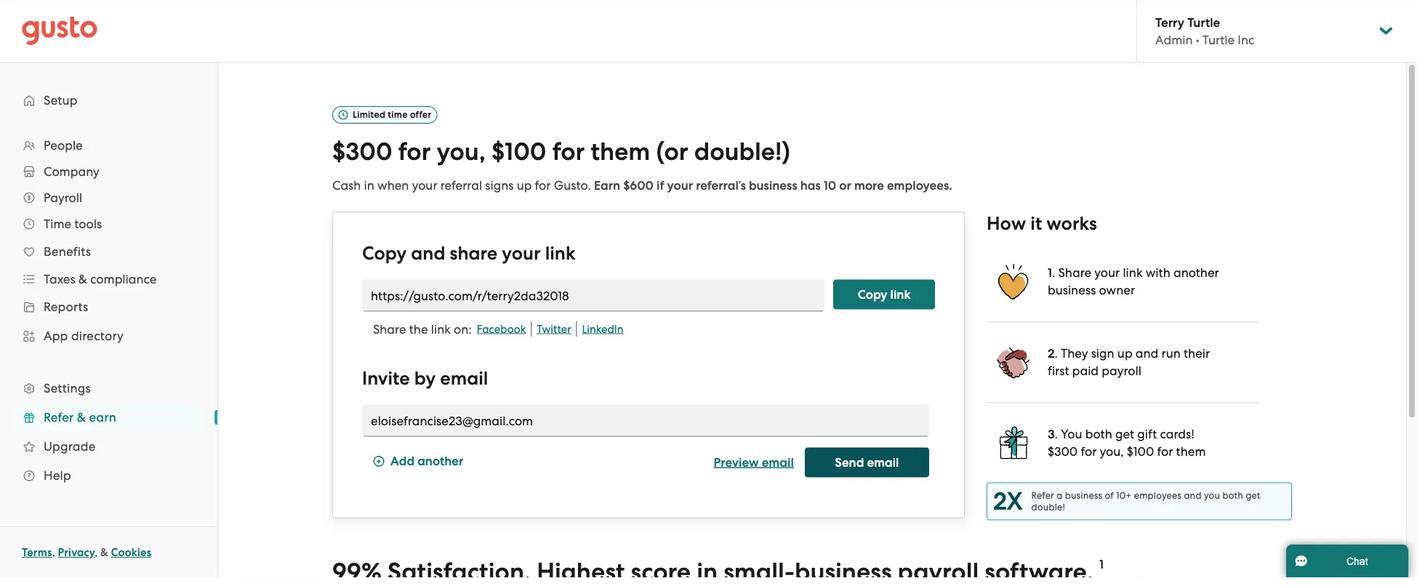 Task type: locate. For each thing, give the bounding box(es) containing it.
offer
[[410, 109, 432, 120]]

turtle up •
[[1188, 15, 1221, 30]]

business inside refer a business of 10+ employees and you both get double!
[[1066, 490, 1103, 501]]

for left gusto.
[[535, 178, 551, 193]]

get left gift
[[1116, 427, 1135, 441]]

refer inside list
[[44, 410, 74, 425]]

share inside 1 . share your link with another business owner
[[1059, 265, 1092, 280]]

link
[[545, 242, 576, 264], [1124, 265, 1143, 280], [891, 287, 911, 302], [431, 322, 451, 336]]

payroll button
[[15, 185, 203, 211]]

0 horizontal spatial refer
[[44, 410, 74, 425]]

email for preview email
[[762, 455, 794, 470]]

email right send
[[868, 455, 900, 470]]

by
[[414, 367, 436, 389]]

1 vertical spatial you,
[[1100, 444, 1124, 459]]

1 horizontal spatial share
[[1059, 265, 1092, 280]]

1 vertical spatial .
[[1055, 346, 1058, 360]]

refer for refer & earn
[[44, 410, 74, 425]]

0 horizontal spatial 1
[[1048, 265, 1053, 280]]

turtle right •
[[1203, 33, 1235, 47]]

2 horizontal spatial and
[[1185, 490, 1202, 501]]

and left you
[[1185, 490, 1202, 501]]

1 vertical spatial copy
[[858, 287, 888, 302]]

with
[[1146, 265, 1171, 280]]

1
[[1048, 265, 1053, 280], [1100, 557, 1104, 572]]

1 , from the left
[[52, 546, 55, 559]]

people
[[44, 138, 83, 153]]

$100 inside 3 . you both get gift cards! $300 for you, $100 for them
[[1128, 444, 1155, 459]]

1 horizontal spatial copy
[[858, 287, 888, 302]]

0 vertical spatial copy
[[362, 242, 407, 264]]

for down cards!
[[1158, 444, 1174, 459]]

you, up referral
[[437, 137, 486, 166]]

0 vertical spatial business
[[749, 178, 798, 193]]

setup link
[[15, 87, 203, 113]]

0 horizontal spatial $100
[[492, 137, 547, 166]]

1 inside 1 . share your link with another business owner
[[1048, 265, 1053, 280]]

0 vertical spatial $100
[[492, 137, 547, 166]]

refer
[[44, 410, 74, 425], [1032, 490, 1055, 501]]

a
[[1057, 490, 1063, 501]]

your for 1 . share your link with another business owner
[[1095, 265, 1121, 280]]

list
[[0, 132, 218, 490]]

0 horizontal spatial ,
[[52, 546, 55, 559]]

0 horizontal spatial both
[[1086, 427, 1113, 441]]

$300 down "you" on the bottom right of the page
[[1048, 444, 1078, 459]]

you, up of at the bottom of page
[[1100, 444, 1124, 459]]

get right you
[[1247, 490, 1261, 501]]

$300 up in
[[332, 137, 393, 166]]

1 horizontal spatial ,
[[95, 546, 98, 559]]

twitter button
[[532, 322, 577, 336]]

1 horizontal spatial 1
[[1100, 557, 1104, 572]]

email inside 'button'
[[762, 455, 794, 470]]

company button
[[15, 159, 203, 185]]

email right by
[[440, 367, 488, 389]]

your inside 1 . share your link with another business owner
[[1095, 265, 1121, 280]]

and left run
[[1136, 346, 1159, 360]]

1 vertical spatial business
[[1048, 283, 1097, 297]]

0 horizontal spatial another
[[418, 454, 464, 469]]

setup
[[44, 93, 78, 108]]

another right add
[[418, 454, 464, 469]]

preview email
[[714, 455, 794, 470]]

& right taxes
[[78, 272, 87, 287]]

up up payroll
[[1118, 346, 1133, 360]]

business right a
[[1066, 490, 1103, 501]]

0 horizontal spatial share
[[373, 322, 406, 336]]

1 for 1
[[1100, 557, 1104, 572]]

invite
[[362, 367, 410, 389]]

2 . they sign up and run their first paid payroll
[[1048, 346, 1211, 378]]

2 horizontal spatial email
[[868, 455, 900, 470]]

share
[[1059, 265, 1092, 280], [373, 322, 406, 336]]

0 vertical spatial $300
[[332, 137, 393, 166]]

share left the
[[373, 322, 406, 336]]

run
[[1162, 346, 1181, 360]]

your inside cash in when your referral signs up for gusto. earn $600 if your referral's business has 10 or more employees.
[[412, 178, 438, 193]]

2 vertical spatial .
[[1055, 427, 1059, 441]]

1 vertical spatial share
[[373, 322, 406, 336]]

0 vertical spatial refer
[[44, 410, 74, 425]]

$100 down gift
[[1128, 444, 1155, 459]]

add another
[[391, 454, 464, 469]]

and
[[411, 242, 446, 264], [1136, 346, 1159, 360], [1185, 490, 1202, 501]]

& left cookies button
[[100, 546, 108, 559]]

business left owner
[[1048, 283, 1097, 297]]

your for copy and share your link
[[502, 242, 541, 264]]

2 vertical spatial and
[[1185, 490, 1202, 501]]

send
[[835, 455, 865, 470]]

list containing people
[[0, 132, 218, 490]]

0 vertical spatial turtle
[[1188, 15, 1221, 30]]

reports link
[[15, 294, 203, 320]]

refer up the double!
[[1032, 490, 1055, 501]]

taxes & compliance button
[[15, 266, 203, 292]]

for inside cash in when your referral signs up for gusto. earn $600 if your referral's business has 10 or more employees.
[[535, 178, 551, 193]]

0 vertical spatial and
[[411, 242, 446, 264]]

time tools
[[44, 217, 102, 231]]

0 horizontal spatial up
[[517, 178, 532, 193]]

another right with
[[1174, 265, 1220, 280]]

2 vertical spatial business
[[1066, 490, 1103, 501]]

•
[[1197, 33, 1200, 47]]

up
[[517, 178, 532, 193], [1118, 346, 1133, 360]]

of
[[1105, 490, 1114, 501]]

both inside refer a business of 10+ employees and you both get double!
[[1223, 490, 1244, 501]]

$100 up signs at the top left
[[492, 137, 547, 166]]

app directory
[[44, 329, 124, 343]]

&
[[78, 272, 87, 287], [77, 410, 86, 425], [100, 546, 108, 559]]

gift
[[1138, 427, 1158, 441]]

facebook
[[477, 323, 526, 335]]

link inside 1 . share your link with another business owner
[[1124, 265, 1143, 280]]

another inside 1 . share your link with another business owner
[[1174, 265, 1220, 280]]

both right "you" on the bottom right of the page
[[1086, 427, 1113, 441]]

gusto navigation element
[[0, 63, 218, 514]]

has
[[801, 178, 821, 193]]

1 vertical spatial $300
[[1048, 444, 1078, 459]]

limited
[[353, 109, 386, 120]]

1 vertical spatial 1
[[1100, 557, 1104, 572]]

and left share
[[411, 242, 446, 264]]

1 vertical spatial and
[[1136, 346, 1159, 360]]

. up first
[[1055, 346, 1058, 360]]

share down "works" on the right
[[1059, 265, 1092, 280]]

0 vertical spatial &
[[78, 272, 87, 287]]

cash
[[332, 178, 361, 193]]

them up earn
[[591, 137, 651, 166]]

1 vertical spatial refer
[[1032, 490, 1055, 501]]

0 vertical spatial get
[[1116, 427, 1135, 441]]

. left "you" on the bottom right of the page
[[1055, 427, 1059, 441]]

business left 'has'
[[749, 178, 798, 193]]

1 horizontal spatial another
[[1174, 265, 1220, 280]]

1 horizontal spatial and
[[1136, 346, 1159, 360]]

share
[[450, 242, 498, 264]]

& left earn
[[77, 410, 86, 425]]

0 vertical spatial share
[[1059, 265, 1092, 280]]

, left privacy
[[52, 546, 55, 559]]

. right an illustration of a heart image
[[1053, 265, 1056, 280]]

0 vertical spatial both
[[1086, 427, 1113, 441]]

terry turtle admin • turtle inc
[[1156, 15, 1255, 47]]

refer inside refer a business of 10+ employees and you both get double!
[[1032, 490, 1055, 501]]

tools
[[74, 217, 102, 231]]

an illustration of a handshake image
[[996, 344, 1032, 381]]

1 vertical spatial both
[[1223, 490, 1244, 501]]

email for send email
[[868, 455, 900, 470]]

$300 inside 3 . you both get gift cards! $300 for you, $100 for them
[[1048, 444, 1078, 459]]

your
[[412, 178, 438, 193], [668, 178, 693, 193], [502, 242, 541, 264], [1095, 265, 1121, 280]]

business
[[749, 178, 798, 193], [1048, 283, 1097, 297], [1066, 490, 1103, 501]]

1 vertical spatial get
[[1247, 490, 1261, 501]]

it
[[1031, 212, 1043, 234]]

, left cookies button
[[95, 546, 98, 559]]

owner
[[1100, 283, 1136, 297]]

1 horizontal spatial refer
[[1032, 490, 1055, 501]]

1 horizontal spatial you,
[[1100, 444, 1124, 459]]

0 vertical spatial them
[[591, 137, 651, 166]]

1 vertical spatial &
[[77, 410, 86, 425]]

preview
[[714, 455, 759, 470]]

1 horizontal spatial both
[[1223, 490, 1244, 501]]

0 vertical spatial another
[[1174, 265, 1220, 280]]

your right when
[[412, 178, 438, 193]]

0 vertical spatial up
[[517, 178, 532, 193]]

in
[[364, 178, 375, 193]]

invite by email
[[362, 367, 488, 389]]

& inside dropdown button
[[78, 272, 87, 287]]

. inside 2 . they sign up and run their first paid payroll
[[1055, 346, 1058, 360]]

1 vertical spatial them
[[1177, 444, 1207, 459]]

up inside cash in when your referral signs up for gusto. earn $600 if your referral's business has 10 or more employees.
[[517, 178, 532, 193]]

& for compliance
[[78, 272, 87, 287]]

how
[[987, 212, 1027, 234]]

for
[[399, 137, 431, 166], [553, 137, 585, 166], [535, 178, 551, 193], [1081, 444, 1097, 459], [1158, 444, 1174, 459]]

0 horizontal spatial copy
[[362, 242, 407, 264]]

1 horizontal spatial email
[[762, 455, 794, 470]]

both inside 3 . you both get gift cards! $300 for you, $100 for them
[[1086, 427, 1113, 441]]

0 vertical spatial .
[[1053, 265, 1056, 280]]

up right signs at the top left
[[517, 178, 532, 193]]

1 horizontal spatial $100
[[1128, 444, 1155, 459]]

0 horizontal spatial get
[[1116, 427, 1135, 441]]

1 horizontal spatial $300
[[1048, 444, 1078, 459]]

& for earn
[[77, 410, 86, 425]]

your up owner
[[1095, 265, 1121, 280]]

email right preview
[[762, 455, 794, 470]]

2x list
[[987, 241, 1293, 520]]

refer down settings
[[44, 410, 74, 425]]

10+
[[1117, 490, 1132, 501]]

1 horizontal spatial up
[[1118, 346, 1133, 360]]

upgrade link
[[15, 434, 203, 460]]

for down "you" on the bottom right of the page
[[1081, 444, 1097, 459]]

turtle
[[1188, 15, 1221, 30], [1203, 33, 1235, 47]]

1 vertical spatial up
[[1118, 346, 1133, 360]]

1 vertical spatial $100
[[1128, 444, 1155, 459]]

1 horizontal spatial get
[[1247, 490, 1261, 501]]

them down cards!
[[1177, 444, 1207, 459]]

first
[[1048, 364, 1070, 378]]

cookies
[[111, 546, 152, 559]]

your right share
[[502, 242, 541, 264]]

copy inside button
[[858, 287, 888, 302]]

employees
[[1135, 490, 1182, 501]]

for down offer
[[399, 137, 431, 166]]

cards!
[[1161, 427, 1195, 441]]

people button
[[15, 132, 203, 159]]

1 vertical spatial another
[[418, 454, 464, 469]]

your right if on the top left of the page
[[668, 178, 693, 193]]

an illustration of a gift image
[[996, 425, 1032, 461]]

linkedin button
[[577, 322, 629, 336]]

$300
[[332, 137, 393, 166], [1048, 444, 1078, 459]]

get inside refer a business of 10+ employees and you both get double!
[[1247, 490, 1261, 501]]

Enter email address email field
[[362, 405, 930, 437]]

1 horizontal spatial them
[[1177, 444, 1207, 459]]

$100
[[492, 137, 547, 166], [1128, 444, 1155, 459]]

get
[[1116, 427, 1135, 441], [1247, 490, 1261, 501]]

. inside 3 . you both get gift cards! $300 for you, $100 for them
[[1055, 427, 1059, 441]]

share the link on: facebook
[[373, 322, 526, 336]]

0 horizontal spatial you,
[[437, 137, 486, 166]]

(or
[[657, 137, 689, 166]]

. inside 1 . share your link with another business owner
[[1053, 265, 1056, 280]]

them
[[591, 137, 651, 166], [1177, 444, 1207, 459]]

you
[[1205, 490, 1221, 501]]

both right you
[[1223, 490, 1244, 501]]

cookies button
[[111, 544, 152, 562]]

privacy
[[58, 546, 95, 559]]

email inside button
[[868, 455, 900, 470]]

refer for refer a business of 10+ employees and you both get double!
[[1032, 490, 1055, 501]]

taxes
[[44, 272, 75, 287]]

or
[[840, 178, 852, 193]]

None field
[[362, 280, 825, 312]]

inc
[[1239, 33, 1255, 47]]

0 vertical spatial 1
[[1048, 265, 1053, 280]]

send email button
[[805, 448, 930, 477]]



Task type: describe. For each thing, give the bounding box(es) containing it.
. for 1
[[1053, 265, 1056, 280]]

payroll
[[1102, 364, 1142, 378]]

signs
[[485, 178, 514, 193]]

$600
[[624, 178, 654, 193]]

settings link
[[15, 375, 203, 402]]

module__icon___slcit image
[[373, 456, 385, 467]]

2 vertical spatial &
[[100, 546, 108, 559]]

refer & earn
[[44, 410, 116, 425]]

they
[[1061, 346, 1089, 360]]

the
[[409, 322, 428, 336]]

0 horizontal spatial them
[[591, 137, 651, 166]]

terms
[[22, 546, 52, 559]]

3 . you both get gift cards! $300 for you, $100 for them
[[1048, 427, 1207, 459]]

linkedin
[[582, 323, 624, 335]]

limited time offer
[[353, 109, 432, 120]]

refer & earn link
[[15, 405, 203, 431]]

copy for copy link
[[858, 287, 888, 302]]

app directory link
[[15, 323, 203, 349]]

settings
[[44, 381, 91, 396]]

copy and share your link
[[362, 242, 576, 264]]

directory
[[71, 329, 124, 343]]

3
[[1048, 427, 1055, 441]]

preview email button
[[714, 448, 794, 477]]

copy for copy and share your link
[[362, 242, 407, 264]]

your for cash in when your referral signs up for gusto. earn $600 if your referral's business has 10 or more employees.
[[412, 178, 438, 193]]

you, inside 3 . you both get gift cards! $300 for you, $100 for them
[[1100, 444, 1124, 459]]

referral
[[441, 178, 482, 193]]

copy link button
[[834, 280, 936, 309]]

0 horizontal spatial $300
[[332, 137, 393, 166]]

terry
[[1156, 15, 1185, 30]]

gusto.
[[554, 178, 591, 193]]

sign
[[1092, 346, 1115, 360]]

terms , privacy , & cookies
[[22, 546, 152, 559]]

1 vertical spatial turtle
[[1203, 33, 1235, 47]]

send email
[[835, 455, 900, 470]]

help
[[44, 469, 71, 483]]

copy link
[[858, 287, 911, 302]]

up inside 2 . they sign up and run their first paid payroll
[[1118, 346, 1133, 360]]

if
[[657, 178, 665, 193]]

when
[[378, 178, 409, 193]]

their
[[1184, 346, 1211, 360]]

home image
[[22, 16, 97, 45]]

benefits link
[[15, 239, 203, 265]]

reports
[[44, 300, 88, 314]]

0 horizontal spatial email
[[440, 367, 488, 389]]

help link
[[15, 463, 203, 489]]

time
[[44, 217, 71, 231]]

refer a business of 10+ employees and you both get double!
[[1032, 490, 1261, 513]]

$300 for you, $100 for them (or double!)
[[332, 137, 791, 166]]

another inside button
[[418, 454, 464, 469]]

twitter
[[537, 323, 572, 335]]

taxes & compliance
[[44, 272, 157, 287]]

more
[[855, 178, 885, 193]]

cash in when your referral signs up for gusto. earn $600 if your referral's business has 10 or more employees.
[[332, 178, 953, 193]]

chat button
[[1287, 545, 1409, 578]]

2x
[[994, 487, 1023, 516]]

business inside 1 . share your link with another business owner
[[1048, 283, 1097, 297]]

and inside 2 . they sign up and run their first paid payroll
[[1136, 346, 1159, 360]]

add
[[391, 454, 415, 469]]

an illustration of a heart image
[[996, 264, 1032, 300]]

facebook button
[[472, 322, 532, 336]]

add another button
[[373, 448, 464, 477]]

benefits
[[44, 244, 91, 259]]

link inside button
[[891, 287, 911, 302]]

2
[[1048, 346, 1055, 361]]

1 for 1 . share your link with another business owner
[[1048, 265, 1053, 280]]

get inside 3 . you both get gift cards! $300 for you, $100 for them
[[1116, 427, 1135, 441]]

and inside refer a business of 10+ employees and you both get double!
[[1185, 490, 1202, 501]]

1 . share your link with another business owner
[[1048, 265, 1220, 297]]

admin
[[1156, 33, 1194, 47]]

earn
[[594, 178, 621, 193]]

on:
[[454, 322, 472, 336]]

earn
[[89, 410, 116, 425]]

0 vertical spatial you,
[[437, 137, 486, 166]]

privacy link
[[58, 546, 95, 559]]

double!
[[1032, 502, 1066, 513]]

. for 2
[[1055, 346, 1058, 360]]

how it works
[[987, 212, 1098, 234]]

0 horizontal spatial and
[[411, 242, 446, 264]]

employees.
[[888, 178, 953, 193]]

app
[[44, 329, 68, 343]]

10
[[824, 178, 837, 193]]

2 , from the left
[[95, 546, 98, 559]]

terms link
[[22, 546, 52, 559]]

double!)
[[695, 137, 791, 166]]

works
[[1047, 212, 1098, 234]]

them inside 3 . you both get gift cards! $300 for you, $100 for them
[[1177, 444, 1207, 459]]

you
[[1062, 427, 1083, 441]]

referral's
[[696, 178, 746, 193]]

upgrade
[[44, 439, 96, 454]]

paid
[[1073, 364, 1099, 378]]

for up gusto.
[[553, 137, 585, 166]]

payroll
[[44, 191, 82, 205]]



Task type: vqa. For each thing, say whether or not it's contained in the screenshot.
THE .
yes



